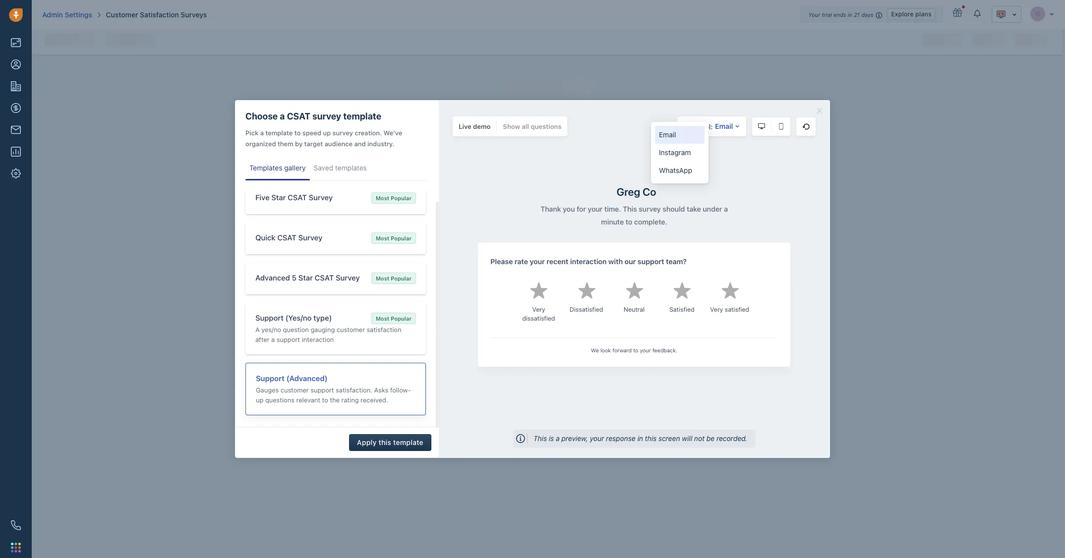 Task type: locate. For each thing, give the bounding box(es) containing it.
speed
[[302, 129, 321, 137]]

a inside thank you for your time. this survey should take under a minute to complete.
[[805, 228, 809, 237]]

this left 'screen'
[[645, 434, 657, 443]]

type)
[[314, 313, 332, 322]]

1 vertical spatial support
[[311, 386, 334, 394]]

follow-
[[390, 386, 411, 394]]

0 horizontal spatial this
[[534, 434, 547, 443]]

csat right "5"
[[315, 273, 334, 282]]

1 vertical spatial survey
[[333, 129, 353, 137]]

customer satisfaction surveys
[[106, 10, 207, 19]]

by
[[295, 140, 303, 148]]

most
[[376, 195, 389, 201], [376, 235, 389, 242], [376, 275, 389, 282], [376, 315, 389, 322]]

preview,
[[562, 434, 588, 443]]

1 horizontal spatial in
[[848, 11, 853, 18]]

1 vertical spatial your
[[590, 434, 604, 443]]

this inside button
[[379, 438, 391, 447]]

csat
[[287, 111, 310, 122], [288, 193, 307, 202], [277, 233, 297, 242], [315, 273, 334, 282]]

0 vertical spatial support
[[277, 336, 300, 344]]

live
[[459, 123, 471, 130]]

support inside support (advanced) gauges customer support satisfaction. asks follow- up questions relevant to the rating received.
[[256, 374, 285, 383]]

1 vertical spatial support
[[256, 374, 285, 383]]

0 horizontal spatial template
[[266, 129, 293, 137]]

1 horizontal spatial template
[[343, 111, 381, 122]]

email up instagram
[[659, 130, 676, 139]]

thank
[[601, 228, 624, 237]]

survey up pick a template to speed up survey creation. we've organized them by target audience and industry.
[[312, 111, 341, 122]]

saved
[[314, 164, 333, 172]]

most for advanced 5 star csat survey
[[376, 275, 389, 282]]

them
[[278, 140, 293, 148]]

0 horizontal spatial up
[[256, 396, 264, 404]]

yes/no
[[262, 326, 281, 334]]

up right speed
[[323, 129, 331, 137]]

a right pick
[[260, 129, 264, 137]]

is
[[549, 434, 554, 443]]

2 horizontal spatial template
[[393, 438, 424, 447]]

1 horizontal spatial support
[[311, 386, 334, 394]]

rating
[[341, 396, 359, 404]]

industry.
[[368, 140, 394, 148]]

3 most popular from the top
[[376, 275, 412, 282]]

survey up complete.
[[710, 228, 735, 237]]

1 popular from the top
[[391, 195, 412, 201]]

popular for five star csat survey
[[391, 195, 412, 201]]

question
[[283, 326, 309, 334]]

0 vertical spatial to
[[295, 129, 301, 137]]

None field
[[651, 122, 709, 183]]

survey for thank
[[710, 228, 735, 237]]

survey for pick
[[333, 129, 353, 137]]

0 vertical spatial survey
[[312, 111, 341, 122]]

this right apply
[[379, 438, 391, 447]]

1 vertical spatial this
[[534, 434, 547, 443]]

template inside pick a template to speed up survey creation. we've organized them by target audience and industry.
[[266, 129, 293, 137]]

a right under
[[805, 228, 809, 237]]

2 most from the top
[[376, 235, 389, 242]]

1 horizontal spatial to
[[322, 396, 328, 404]]

survey inside thank you for your time. this survey should take under a minute to complete.
[[710, 228, 735, 237]]

this
[[645, 434, 657, 443], [379, 438, 391, 447]]

0 vertical spatial support
[[255, 313, 284, 322]]

0 horizontal spatial to
[[295, 129, 301, 137]]

tab list
[[246, 159, 429, 181]]

template inside button
[[393, 438, 424, 447]]

1 horizontal spatial your
[[653, 228, 670, 237]]

survey inside pick a template to speed up survey creation. we've organized them by target audience and industry.
[[333, 129, 353, 137]]

to right minute
[[695, 242, 703, 251]]

support up yes/no
[[255, 313, 284, 322]]

csat up speed
[[287, 111, 310, 122]]

2 vertical spatial survey
[[710, 228, 735, 237]]

1 horizontal spatial customer
[[337, 326, 365, 334]]

2 vertical spatial template
[[393, 438, 424, 447]]

up down gauges
[[256, 396, 264, 404]]

admin settings link
[[42, 10, 92, 20]]

customer inside "support (yes/no type) a yes/no question gauging customer satisfaction after a support interaction"
[[337, 326, 365, 334]]

0 vertical spatial customer
[[337, 326, 365, 334]]

whatsapp option
[[655, 161, 705, 179]]

support
[[277, 336, 300, 344], [311, 386, 334, 394]]

0 vertical spatial up
[[323, 129, 331, 137]]

most for quick csat survey
[[376, 235, 389, 242]]

a down yes/no
[[271, 336, 275, 344]]

tab list containing templates gallery
[[246, 159, 429, 181]]

customer up relevant
[[281, 386, 309, 394]]

3 popular from the top
[[391, 275, 412, 282]]

support
[[255, 313, 284, 322], [256, 374, 285, 383]]

complete.
[[705, 242, 742, 251]]

apply
[[357, 438, 377, 447]]

templates
[[249, 164, 282, 172]]

1 horizontal spatial this
[[692, 228, 708, 237]]

1 vertical spatial to
[[695, 242, 703, 251]]

customer right gauging
[[337, 326, 365, 334]]

interaction
[[302, 336, 334, 344]]

to inside pick a template to speed up survey creation. we've organized them by target audience and industry.
[[295, 129, 301, 137]]

the
[[330, 396, 340, 404]]

asks
[[374, 386, 388, 394]]

1 vertical spatial template
[[266, 129, 293, 137]]

will
[[682, 434, 692, 443]]

support up gauges
[[256, 374, 285, 383]]

five star csat survey
[[255, 193, 333, 202]]

option group
[[545, 314, 865, 359]]

up
[[323, 129, 331, 137], [256, 396, 264, 404]]

support up the the
[[311, 386, 334, 394]]

should
[[737, 228, 761, 237]]

1 vertical spatial star
[[298, 273, 313, 282]]

template up creation.
[[343, 111, 381, 122]]

most popular for quick csat survey
[[376, 235, 412, 242]]

0 horizontal spatial your
[[590, 434, 604, 443]]

in right response
[[638, 434, 643, 443]]

1 vertical spatial up
[[256, 396, 264, 404]]

whatsapp
[[659, 166, 692, 174]]

1 most popular from the top
[[376, 195, 412, 201]]

template
[[343, 111, 381, 122], [266, 129, 293, 137], [393, 438, 424, 447]]

3 most from the top
[[376, 275, 389, 282]]

support inside "support (yes/no type) a yes/no question gauging customer satisfaction after a support interaction"
[[277, 336, 300, 344]]

0 horizontal spatial this
[[379, 438, 391, 447]]

settings
[[65, 10, 92, 19]]

gallery
[[284, 164, 306, 172]]

support inside "support (yes/no type) a yes/no question gauging customer satisfaction after a support interaction"
[[255, 313, 284, 322]]

0 horizontal spatial customer
[[281, 386, 309, 394]]

advanced 5 star csat survey
[[255, 273, 360, 282]]

support down question
[[277, 336, 300, 344]]

explore plans
[[891, 10, 932, 18]]

in left 21
[[848, 11, 853, 18]]

2 horizontal spatial to
[[695, 242, 703, 251]]

survey up audience
[[333, 129, 353, 137]]

0 vertical spatial star
[[271, 193, 286, 202]]

satisfaction
[[140, 10, 179, 19]]

for
[[641, 228, 651, 237]]

be
[[707, 434, 715, 443]]

1 vertical spatial in
[[638, 434, 643, 443]]

2 vertical spatial to
[[322, 396, 328, 404]]

popular for advanced 5 star csat survey
[[391, 275, 412, 282]]

email right "channel:" in the top of the page
[[715, 122, 733, 130]]

star right five
[[271, 193, 286, 202]]

this left is
[[534, 434, 547, 443]]

to
[[295, 129, 301, 137], [695, 242, 703, 251], [322, 396, 328, 404]]

you
[[626, 228, 639, 237]]

note
[[545, 375, 865, 394]]

2 most popular from the top
[[376, 235, 412, 242]]

2 popular from the top
[[391, 235, 412, 242]]

list box
[[651, 122, 709, 183]]

4 most from the top
[[376, 315, 389, 322]]

0 vertical spatial this
[[692, 228, 708, 237]]

template up them
[[266, 129, 293, 137]]

this right time. on the right top
[[692, 228, 708, 237]]

in
[[848, 11, 853, 18], [638, 434, 643, 443]]

0 horizontal spatial email
[[659, 130, 676, 139]]

template right apply
[[393, 438, 424, 447]]

apply this template button
[[349, 434, 432, 451]]

trial
[[822, 11, 832, 18]]

5
[[292, 273, 297, 282]]

star
[[271, 193, 286, 202], [298, 273, 313, 282]]

1 most from the top
[[376, 195, 389, 201]]

ic_info_icon image
[[876, 11, 883, 19]]

4 popular from the top
[[391, 315, 412, 322]]

your right for
[[653, 228, 670, 237]]

1 horizontal spatial up
[[323, 129, 331, 137]]

star right "5"
[[298, 273, 313, 282]]

admin settings
[[42, 10, 92, 19]]

0 vertical spatial your
[[653, 228, 670, 237]]

this
[[692, 228, 708, 237], [534, 434, 547, 443]]

most popular
[[376, 195, 412, 201], [376, 235, 412, 242], [376, 275, 412, 282], [376, 315, 412, 322]]

questions
[[265, 396, 295, 404]]

survey
[[309, 193, 333, 202], [298, 233, 322, 242], [336, 273, 360, 282]]

template for apply this template
[[393, 438, 424, 447]]

target
[[304, 140, 323, 148]]

to left the the
[[322, 396, 328, 404]]

a inside pick a template to speed up survey creation. we've organized them by target audience and industry.
[[260, 129, 264, 137]]

your right preview,
[[590, 434, 604, 443]]

1 vertical spatial customer
[[281, 386, 309, 394]]

choose a csat survey template
[[246, 111, 381, 122]]

0 horizontal spatial star
[[271, 193, 286, 202]]

freshworks switcher image
[[11, 543, 21, 553]]

survey
[[312, 111, 341, 122], [333, 129, 353, 137], [710, 228, 735, 237]]

channel:
[[685, 122, 713, 131]]

your
[[809, 11, 821, 18]]

demo
[[473, 123, 491, 130]]

0 horizontal spatial support
[[277, 336, 300, 344]]

your
[[653, 228, 670, 237], [590, 434, 604, 443]]

to up by
[[295, 129, 301, 137]]



Task type: vqa. For each thing, say whether or not it's contained in the screenshot.
the right template
yes



Task type: describe. For each thing, give the bounding box(es) containing it.
choose
[[246, 111, 278, 122]]

2 vertical spatial survey
[[336, 273, 360, 282]]

csat down gallery
[[288, 193, 307, 202]]

1 vertical spatial survey
[[298, 233, 322, 242]]

time.
[[672, 228, 690, 237]]

phone image
[[11, 521, 21, 531]]

(advanced)
[[287, 374, 328, 383]]

recorded.
[[717, 434, 747, 443]]

gauges
[[256, 386, 279, 394]]

five
[[255, 193, 270, 202]]

relevant
[[296, 396, 320, 404]]

instagram option
[[655, 144, 705, 161]]

explore
[[891, 10, 914, 18]]

popular for quick csat survey
[[391, 235, 412, 242]]

email inside option
[[659, 130, 676, 139]]

most for five star csat survey
[[376, 195, 389, 201]]

received.
[[361, 396, 388, 404]]

(yes/no
[[285, 313, 312, 322]]

a right choose
[[280, 111, 285, 122]]

to inside thank you for your time. this survey should take under a minute to complete.
[[695, 242, 703, 251]]

under
[[781, 228, 803, 237]]

support (advanced) gauges customer support satisfaction. asks follow- up questions relevant to the rating received.
[[256, 374, 411, 404]]

support inside support (advanced) gauges customer support satisfaction. asks follow- up questions relevant to the rating received.
[[311, 386, 334, 394]]

surveys
[[181, 10, 207, 19]]

none field containing email
[[651, 122, 709, 183]]

take
[[763, 228, 779, 237]]

gauging
[[311, 326, 335, 334]]

this is a preview, your response in this screen will not be recorded.
[[534, 434, 747, 443]]

and
[[354, 140, 366, 148]]

templates
[[335, 164, 367, 172]]

satisfaction
[[367, 326, 402, 334]]

support for (advanced)
[[256, 374, 285, 383]]

customer inside support (advanced) gauges customer support satisfaction. asks follow- up questions relevant to the rating received.
[[281, 386, 309, 394]]

0 horizontal spatial in
[[638, 434, 643, 443]]

0 vertical spatial in
[[848, 11, 853, 18]]

template for pick a template to speed up survey creation. we've organized them by target audience and industry.
[[266, 129, 293, 137]]

not
[[694, 434, 705, 443]]

instagram
[[659, 148, 691, 156]]

a
[[255, 326, 260, 334]]

0 vertical spatial template
[[343, 111, 381, 122]]

list box containing email
[[651, 122, 709, 183]]

days
[[862, 11, 874, 18]]

ends
[[834, 11, 846, 18]]

customer
[[106, 10, 138, 19]]

organized
[[246, 140, 276, 148]]

we've
[[384, 129, 402, 137]]

this inside thank you for your time. this survey should take under a minute to complete.
[[692, 228, 708, 237]]

your trial ends in 21 days
[[809, 11, 874, 18]]

pick
[[246, 129, 259, 137]]

1 horizontal spatial email
[[715, 122, 733, 130]]

csat right quick
[[277, 233, 297, 242]]

after
[[255, 336, 270, 344]]

minute
[[668, 242, 693, 251]]

4 most popular from the top
[[376, 315, 412, 322]]

21
[[854, 11, 860, 18]]

support for (yes/no
[[255, 313, 284, 322]]

satisfaction.
[[336, 386, 372, 394]]

up inside support (advanced) gauges customer support satisfaction. asks follow- up questions relevant to the rating received.
[[256, 396, 264, 404]]

live demo
[[459, 123, 491, 130]]

plans
[[916, 10, 932, 18]]

email option
[[655, 126, 705, 144]]

pick a template to speed up survey creation. we've organized them by target audience and industry.
[[246, 129, 402, 148]]

a inside "support (yes/no type) a yes/no question gauging customer satisfaction after a support interaction"
[[271, 336, 275, 344]]

support (yes/no type) a yes/no question gauging customer satisfaction after a support interaction
[[255, 313, 402, 344]]

to inside support (advanced) gauges customer support satisfaction. asks follow- up questions relevant to the rating received.
[[322, 396, 328, 404]]

quick csat survey
[[255, 233, 322, 242]]

up inside pick a template to speed up survey creation. we've organized them by target audience and industry.
[[323, 129, 331, 137]]

phone element
[[6, 516, 26, 536]]

a right is
[[556, 434, 560, 443]]

quick
[[255, 233, 275, 242]]

advanced
[[255, 273, 290, 282]]

most popular for advanced 5 star csat survey
[[376, 275, 412, 282]]

explore plans button
[[888, 8, 935, 20]]

audience
[[325, 140, 353, 148]]

saved templates
[[314, 164, 367, 172]]

1 horizontal spatial star
[[298, 273, 313, 282]]

thank you for your time. this survey should take under a minute to complete.
[[601, 228, 811, 251]]

1 horizontal spatial this
[[645, 434, 657, 443]]

response
[[606, 434, 636, 443]]

templates gallery
[[249, 164, 306, 172]]

creation.
[[355, 129, 382, 137]]

0 vertical spatial survey
[[309, 193, 333, 202]]

admin
[[42, 10, 63, 19]]

screen
[[659, 434, 680, 443]]

your inside thank you for your time. this survey should take under a minute to complete.
[[653, 228, 670, 237]]

most popular for five star csat survey
[[376, 195, 412, 201]]

apply this template
[[357, 438, 424, 447]]



